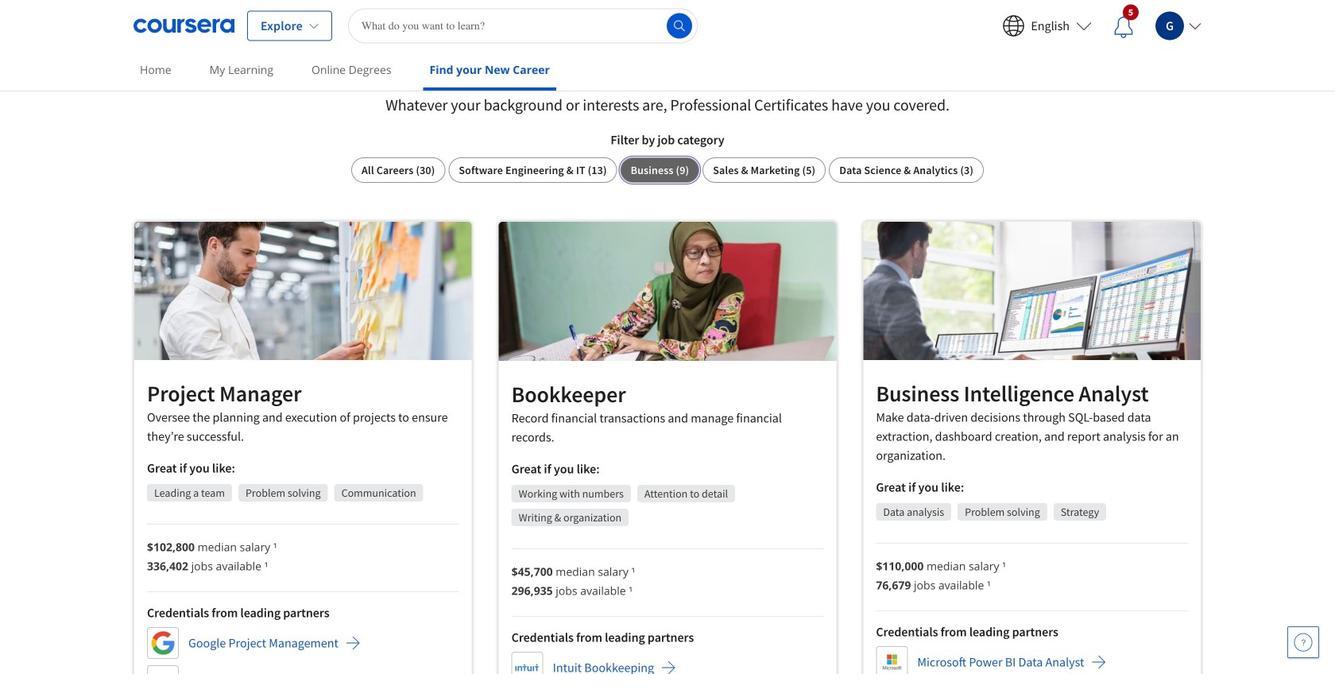 Task type: locate. For each thing, give the bounding box(es) containing it.
option group
[[351, 157, 984, 183]]

None search field
[[348, 8, 698, 43]]

coursera image
[[134, 13, 235, 39]]

None button
[[351, 157, 446, 183], [449, 157, 617, 183], [621, 157, 700, 183], [703, 157, 826, 183], [829, 157, 984, 183], [351, 157, 446, 183], [449, 157, 617, 183], [621, 157, 700, 183], [703, 157, 826, 183], [829, 157, 984, 183]]

What do you want to learn? text field
[[348, 8, 698, 43]]

bookkeeper image
[[499, 222, 837, 361]]

help center image
[[1294, 633, 1313, 652]]



Task type: vqa. For each thing, say whether or not it's contained in the screenshot.
fourth design, from left
no



Task type: describe. For each thing, give the bounding box(es) containing it.
project manager image
[[134, 222, 472, 360]]



